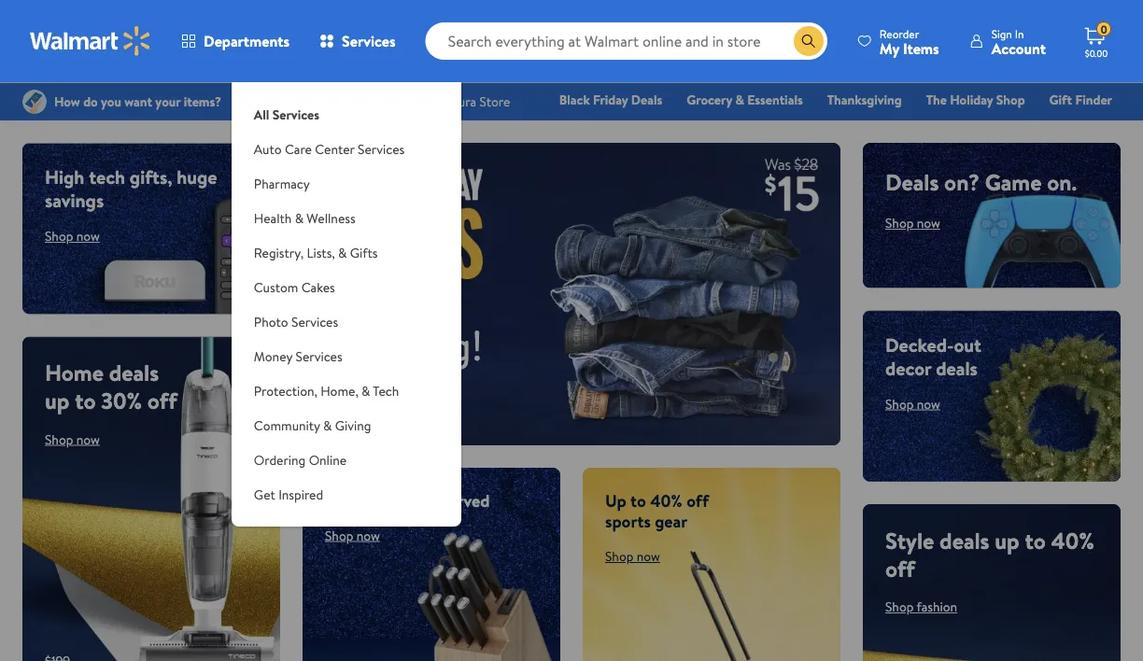 Task type: locate. For each thing, give the bounding box(es) containing it.
black
[[560, 91, 590, 109]]

shop for home deals up to 30% off
[[45, 430, 73, 449]]

2 horizontal spatial home
[[771, 117, 806, 135]]

search icon image
[[802, 34, 817, 49]]

now down the 'home deals up to 30% off'
[[76, 430, 100, 449]]

registry
[[898, 117, 945, 135]]

1 vertical spatial off
[[687, 489, 709, 513]]

services up all services link
[[342, 31, 396, 51]]

debit
[[1001, 117, 1033, 135]]

on.
[[1048, 166, 1078, 198]]

high tech gifts, huge savings
[[45, 164, 217, 214]]

gift
[[1050, 91, 1073, 109]]

home deals up to 30% off
[[45, 357, 177, 417]]

sports
[[605, 510, 651, 534]]

to for home
[[75, 385, 96, 417]]

now inside shop now link
[[372, 399, 396, 417]]

shop fashion link
[[886, 598, 958, 616]]

2 vertical spatial home
[[325, 489, 369, 513]]

40%
[[650, 489, 683, 513], [1052, 525, 1095, 556]]

0
[[1101, 21, 1108, 37]]

now
[[917, 214, 941, 232], [76, 227, 100, 245], [917, 395, 941, 413], [372, 399, 396, 417], [76, 430, 100, 449], [357, 527, 380, 545], [637, 548, 661, 566]]

on?
[[945, 166, 980, 198]]

& for essentials
[[736, 91, 745, 109]]

custom
[[254, 278, 298, 296]]

deals for home deals up to 30% off
[[109, 357, 159, 389]]

1 vertical spatial to
[[631, 489, 646, 513]]

deals left on?
[[886, 166, 939, 198]]

0 vertical spatial up
[[45, 385, 70, 417]]

custom cakes button
[[232, 270, 461, 305]]

off up shop fashion "link"
[[886, 553, 916, 584]]

pharmacy
[[254, 174, 310, 192]]

2 horizontal spatial off
[[886, 553, 916, 584]]

off right sports
[[687, 489, 709, 513]]

photo
[[254, 313, 288, 331]]

40% inside style deals up to 40% off
[[1052, 525, 1095, 556]]

electronics link
[[600, 116, 680, 136]]

shop for home deals are served
[[325, 527, 354, 545]]

& for wellness
[[295, 209, 304, 227]]

ordering online button
[[232, 443, 461, 477]]

services up protection, home, & tech
[[296, 347, 343, 365]]

home deals are served
[[325, 489, 490, 513]]

0 vertical spatial to
[[75, 385, 96, 417]]

services button
[[305, 19, 411, 64]]

1 vertical spatial up
[[995, 525, 1020, 556]]

1 horizontal spatial deals
[[886, 166, 939, 198]]

to inside the 'home deals up to 30% off'
[[75, 385, 96, 417]]

pharmacy button
[[232, 166, 461, 201]]

off inside the 'home deals up to 30% off'
[[147, 385, 177, 417]]

grocery & essentials link
[[679, 90, 812, 110]]

& right grocery
[[736, 91, 745, 109]]

to inside up to 40% off sports gear
[[631, 489, 646, 513]]

gifts,
[[130, 164, 172, 190]]

items
[[903, 38, 940, 58]]

decked-
[[886, 331, 954, 358]]

& for giving
[[323, 416, 332, 434]]

shop fashion
[[886, 598, 958, 616]]

shop
[[997, 91, 1026, 109], [718, 117, 747, 135], [886, 214, 914, 232], [45, 227, 73, 245], [886, 395, 914, 413], [340, 399, 369, 417], [45, 430, 73, 449], [325, 527, 354, 545], [605, 548, 634, 566], [886, 598, 914, 616]]

deals on? game on.
[[886, 166, 1078, 198]]

0 horizontal spatial 40%
[[650, 489, 683, 513]]

home
[[771, 117, 806, 135], [45, 357, 104, 389], [325, 489, 369, 513]]

home for home deals up to 30% off
[[45, 357, 104, 389]]

home for home
[[771, 117, 806, 135]]

to inside style deals up to 40% off
[[1025, 525, 1046, 556]]

get inspired
[[254, 485, 323, 504]]

0 horizontal spatial home
[[45, 357, 104, 389]]

services
[[342, 31, 396, 51], [273, 105, 320, 123], [358, 140, 405, 158], [291, 313, 338, 331], [296, 347, 343, 365]]

0 horizontal spatial to
[[75, 385, 96, 417]]

gift finder electronics
[[609, 91, 1113, 135]]

0 vertical spatial off
[[147, 385, 177, 417]]

& left gifts
[[338, 243, 347, 262]]

services down cakes at the top of the page
[[291, 313, 338, 331]]

now for deals on? game on.
[[917, 214, 941, 232]]

0 vertical spatial 40%
[[650, 489, 683, 513]]

home,
[[321, 382, 359, 400]]

off right the 30%
[[147, 385, 177, 417]]

fashion link
[[822, 116, 882, 136]]

& inside health & wellness dropdown button
[[295, 209, 304, 227]]

services for money services
[[296, 347, 343, 365]]

fashion
[[830, 117, 873, 135]]

gifts
[[350, 243, 378, 262]]

Walmart Site-Wide search field
[[426, 22, 828, 60]]

shop now for save big!
[[340, 399, 396, 417]]

up inside style deals up to 40% off
[[995, 525, 1020, 556]]

home for home deals are served
[[325, 489, 369, 513]]

shop now for high tech gifts, huge savings
[[45, 227, 100, 245]]

all services link
[[232, 82, 461, 132]]

shop now link
[[886, 214, 941, 232], [45, 227, 100, 245], [325, 393, 411, 423], [886, 395, 941, 413], [45, 430, 100, 449], [325, 527, 380, 545], [605, 548, 661, 566]]

black friday deals
[[560, 91, 663, 109]]

community
[[254, 416, 320, 434]]

deals up electronics
[[632, 91, 663, 109]]

services right center
[[358, 140, 405, 158]]

1 horizontal spatial 40%
[[1052, 525, 1095, 556]]

0 vertical spatial home
[[771, 117, 806, 135]]

gift finder link
[[1042, 90, 1121, 110]]

fashion
[[917, 598, 958, 616]]

inspired
[[279, 485, 323, 504]]

home inside the 'home deals up to 30% off'
[[45, 357, 104, 389]]

& inside 'community & giving' dropdown button
[[323, 416, 332, 434]]

1 horizontal spatial off
[[687, 489, 709, 513]]

money services
[[254, 347, 343, 365]]

walmart+ link
[[1049, 116, 1121, 136]]

shop now link for up to 40% off sports gear
[[605, 548, 661, 566]]

services inside 'dropdown button'
[[291, 313, 338, 331]]

deals inside style deals up to 40% off
[[940, 525, 990, 556]]

Search search field
[[426, 22, 828, 60]]

community & giving button
[[232, 408, 461, 443]]

services for all services
[[273, 105, 320, 123]]

now down sports
[[637, 548, 661, 566]]

the holiday shop
[[927, 91, 1026, 109]]

shop now for home deals up to 30% off
[[45, 430, 100, 449]]

shop now
[[886, 214, 941, 232], [45, 227, 100, 245], [886, 395, 941, 413], [340, 399, 396, 417], [45, 430, 100, 449], [325, 527, 380, 545], [605, 548, 661, 566]]

deals inside the 'home deals up to 30% off'
[[109, 357, 159, 389]]

1 horizontal spatial home
[[325, 489, 369, 513]]

served
[[442, 489, 490, 513]]

up
[[45, 385, 70, 417], [995, 525, 1020, 556]]

now right giving
[[372, 399, 396, 417]]

& left the tech
[[362, 382, 370, 400]]

walmart image
[[30, 26, 151, 56]]

1 vertical spatial home
[[45, 357, 104, 389]]

decor
[[886, 355, 932, 381]]

off inside up to 40% off sports gear
[[687, 489, 709, 513]]

shop now link for decked-out decor deals
[[886, 395, 941, 413]]

30%
[[101, 385, 142, 417]]

deals for home deals are served
[[373, 489, 411, 513]]

up inside the 'home deals up to 30% off'
[[45, 385, 70, 417]]

home inside home link
[[771, 117, 806, 135]]

& right "health"
[[295, 209, 304, 227]]

now down savings
[[76, 227, 100, 245]]

& inside grocery & essentials link
[[736, 91, 745, 109]]

shop now link for save big!
[[325, 393, 411, 423]]

now down decor
[[917, 395, 941, 413]]

2 vertical spatial off
[[886, 553, 916, 584]]

now down "get inspired" dropdown button
[[357, 527, 380, 545]]

1 vertical spatial 40%
[[1052, 525, 1095, 556]]

walmart+
[[1057, 117, 1113, 135]]

my
[[880, 38, 900, 58]]

shop now link for home deals are served
[[325, 527, 380, 545]]

health & wellness
[[254, 209, 356, 227]]

0 horizontal spatial deals
[[632, 91, 663, 109]]

0 horizontal spatial up
[[45, 385, 70, 417]]

& left giving
[[323, 416, 332, 434]]

shop for up to 40% off sports gear
[[605, 548, 634, 566]]

save big!
[[325, 317, 483, 374]]

1 horizontal spatial up
[[995, 525, 1020, 556]]

now down deals on? game on.
[[917, 214, 941, 232]]

2 horizontal spatial to
[[1025, 525, 1046, 556]]

one debit link
[[961, 116, 1041, 136]]

2 vertical spatial to
[[1025, 525, 1046, 556]]

0 horizontal spatial off
[[147, 385, 177, 417]]

health & wellness button
[[232, 201, 461, 235]]

now for home deals are served
[[357, 527, 380, 545]]

1 horizontal spatial to
[[631, 489, 646, 513]]

up for 40%
[[995, 525, 1020, 556]]

shop for deals on? game on.
[[886, 214, 914, 232]]

photo services button
[[232, 305, 461, 339]]

off inside style deals up to 40% off
[[886, 553, 916, 584]]

services right all at the left top
[[273, 105, 320, 123]]

account
[[992, 38, 1047, 58]]

off
[[147, 385, 177, 417], [687, 489, 709, 513], [886, 553, 916, 584]]

1 vertical spatial deals
[[886, 166, 939, 198]]



Task type: describe. For each thing, give the bounding box(es) containing it.
care
[[285, 140, 312, 158]]

grocery & essentials
[[687, 91, 803, 109]]

deals for style deals up to 40% off
[[940, 525, 990, 556]]

wellness
[[307, 209, 356, 227]]

& inside protection, home, & tech dropdown button
[[362, 382, 370, 400]]

shop now link for deals on? game on.
[[886, 214, 941, 232]]

40% inside up to 40% off sports gear
[[650, 489, 683, 513]]

essentials
[[748, 91, 803, 109]]

friday
[[593, 91, 628, 109]]

up for 30%
[[45, 385, 70, 417]]

shop now for up to 40% off sports gear
[[605, 548, 661, 566]]

reorder
[[880, 26, 920, 42]]

home link
[[763, 116, 814, 136]]

toy
[[696, 117, 715, 135]]

huge
[[177, 164, 217, 190]]

thanksgiving link
[[819, 90, 911, 110]]

style
[[886, 525, 935, 556]]

auto care center services button
[[232, 132, 461, 166]]

shop for high tech gifts, huge savings
[[45, 227, 73, 245]]

now for decked-out decor deals
[[917, 395, 941, 413]]

gear
[[655, 510, 688, 534]]

shop now for decked-out decor deals
[[886, 395, 941, 413]]

grocery
[[687, 91, 733, 109]]

departments button
[[166, 19, 305, 64]]

online
[[309, 451, 347, 469]]

get inspired button
[[232, 477, 461, 512]]

shop now for home deals are served
[[325, 527, 380, 545]]

are
[[415, 489, 438, 513]]

ordering online
[[254, 451, 347, 469]]

high
[[45, 164, 84, 190]]

protection,
[[254, 382, 318, 400]]

protection, home, & tech button
[[232, 374, 461, 408]]

style deals up to 40% off
[[886, 525, 1095, 584]]

all services
[[254, 105, 320, 123]]

sign in account
[[992, 26, 1047, 58]]

in
[[1015, 26, 1024, 42]]

black friday deals link
[[551, 90, 671, 110]]

registry,
[[254, 243, 304, 262]]

out
[[954, 331, 982, 358]]

auto care center services
[[254, 140, 405, 158]]

reorder my items
[[880, 26, 940, 58]]

the
[[927, 91, 947, 109]]

the holiday shop link
[[918, 90, 1034, 110]]

toy shop
[[696, 117, 747, 135]]

protection, home, & tech
[[254, 382, 399, 400]]

save
[[325, 317, 407, 374]]

up
[[605, 489, 627, 513]]

0 vertical spatial deals
[[632, 91, 663, 109]]

tech
[[373, 382, 399, 400]]

ordering
[[254, 451, 306, 469]]

shop for style deals up to 40% off
[[886, 598, 914, 616]]

center
[[315, 140, 355, 158]]

shop now for deals on? game on.
[[886, 214, 941, 232]]

shop now link for home deals up to 30% off
[[45, 430, 100, 449]]

game
[[985, 166, 1042, 198]]

one
[[970, 117, 998, 135]]

money
[[254, 347, 293, 365]]

money services button
[[232, 339, 461, 374]]

tech
[[89, 164, 125, 190]]

cakes
[[302, 278, 335, 296]]

holiday
[[951, 91, 994, 109]]

now for save big!
[[372, 399, 396, 417]]

shop for save big!
[[340, 399, 369, 417]]

services inside popup button
[[342, 31, 396, 51]]

decked-out decor deals
[[886, 331, 982, 381]]

off for style deals up to 40% off
[[886, 553, 916, 584]]

photo services
[[254, 313, 338, 331]]

up to 40% off sports gear
[[605, 489, 709, 534]]

departments
[[204, 31, 290, 51]]

registry, lists, & gifts button
[[232, 235, 461, 270]]

lists,
[[307, 243, 335, 262]]

finder
[[1076, 91, 1113, 109]]

electronics
[[609, 117, 672, 135]]

shop now link for high tech gifts, huge savings
[[45, 227, 100, 245]]

now for high tech gifts, huge savings
[[76, 227, 100, 245]]

& inside registry, lists, & gifts dropdown button
[[338, 243, 347, 262]]

giving
[[335, 416, 371, 434]]

health
[[254, 209, 292, 227]]

services for photo services
[[291, 313, 338, 331]]

deals inside "decked-out decor deals"
[[936, 355, 978, 381]]

custom cakes
[[254, 278, 335, 296]]

shop for decked-out decor deals
[[886, 395, 914, 413]]

off for home deals up to 30% off
[[147, 385, 177, 417]]

get
[[254, 485, 275, 504]]

sign
[[992, 26, 1013, 42]]

now for home deals up to 30% off
[[76, 430, 100, 449]]

$0.00
[[1086, 47, 1108, 59]]

auto
[[254, 140, 282, 158]]

to for style
[[1025, 525, 1046, 556]]

now for up to 40% off sports gear
[[637, 548, 661, 566]]

registry, lists, & gifts
[[254, 243, 378, 262]]



Task type: vqa. For each thing, say whether or not it's contained in the screenshot.
Pumpkin to the top
no



